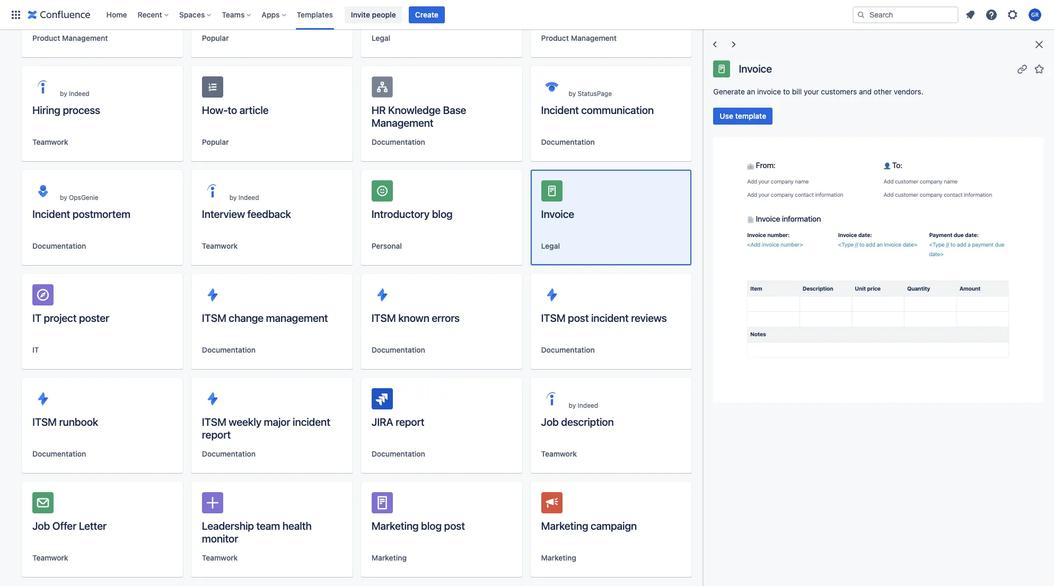 Task type: vqa. For each thing, say whether or not it's contained in the screenshot.


Task type: locate. For each thing, give the bounding box(es) containing it.
by
[[60, 90, 67, 98], [569, 90, 576, 98], [60, 194, 67, 202], [230, 194, 237, 202], [569, 402, 576, 410]]

major
[[264, 416, 291, 428]]

0 vertical spatial invoice
[[739, 62, 773, 75]]

report right jira
[[396, 416, 425, 428]]

by for feedback
[[230, 194, 237, 202]]

product management
[[32, 33, 108, 42], [542, 33, 617, 42]]

1 vertical spatial popular
[[202, 137, 229, 146]]

0 horizontal spatial by indeed
[[60, 90, 90, 98]]

teamwork button for leadership team health monitor
[[202, 553, 238, 564]]

close image
[[1034, 38, 1046, 51]]

by up the job description
[[569, 402, 576, 410]]

itsm for itsm change management
[[202, 312, 227, 324]]

1 it from the top
[[32, 312, 41, 324]]

documentation button
[[372, 137, 426, 148], [542, 137, 595, 148], [32, 241, 86, 252], [202, 345, 256, 356], [372, 345, 426, 356], [542, 345, 595, 356], [32, 449, 86, 460], [202, 449, 256, 460], [372, 449, 426, 460]]

0 vertical spatial popular button
[[202, 33, 229, 44]]

job left offer
[[32, 520, 50, 532]]

job description
[[542, 416, 614, 428]]

0 vertical spatial indeed
[[69, 90, 90, 98]]

use down templates link
[[322, 33, 336, 42]]

1 vertical spatial popular button
[[202, 137, 229, 148]]

documentation down weekly
[[202, 449, 256, 458]]

documentation button down incident postmortem
[[32, 241, 86, 252]]

1 horizontal spatial use
[[322, 33, 336, 42]]

teamwork for interview feedback
[[202, 241, 238, 250]]

how-to article
[[202, 104, 269, 116]]

0 horizontal spatial use
[[152, 33, 166, 42]]

2 marketing button from the left
[[542, 553, 577, 564]]

documentation button for communication
[[542, 137, 595, 148]]

by up interview
[[230, 194, 237, 202]]

0 horizontal spatial indeed
[[69, 90, 90, 98]]

1 vertical spatial indeed
[[239, 194, 259, 202]]

popular button down how- on the top left
[[202, 137, 229, 148]]

legal button
[[361, 0, 522, 57], [372, 33, 391, 44], [542, 241, 560, 252]]

1 horizontal spatial invoice
[[739, 62, 773, 75]]

0 vertical spatial by indeed
[[60, 90, 90, 98]]

report
[[396, 416, 425, 428], [202, 429, 231, 441]]

1 horizontal spatial to
[[784, 87, 791, 96]]

customers
[[822, 87, 858, 96]]

itsm change management
[[202, 312, 328, 324]]

next template image
[[728, 38, 741, 51]]

it for it
[[32, 345, 39, 354]]

use button for product management
[[146, 30, 172, 47]]

job
[[542, 416, 559, 428], [32, 520, 50, 532]]

documentation down incident postmortem
[[32, 241, 86, 250]]

it left project
[[32, 312, 41, 324]]

banner
[[0, 0, 1055, 30]]

marketing button down marketing campaign at the bottom
[[542, 553, 577, 564]]

popular
[[202, 33, 229, 42], [202, 137, 229, 146]]

documentation
[[372, 137, 426, 146], [542, 137, 595, 146], [32, 241, 86, 250], [202, 345, 256, 354], [372, 345, 426, 354], [542, 345, 595, 354], [32, 449, 86, 458], [202, 449, 256, 458], [372, 449, 426, 458]]

vendors.
[[895, 87, 924, 96]]

1 product management from the left
[[32, 33, 108, 42]]

2 vertical spatial indeed
[[578, 402, 599, 410]]

1 horizontal spatial legal
[[542, 241, 560, 250]]

indeed
[[69, 90, 90, 98], [239, 194, 259, 202], [578, 402, 599, 410]]

0 vertical spatial post
[[568, 312, 589, 324]]

recent
[[138, 10, 162, 19]]

documentation button for weekly
[[202, 449, 256, 460]]

offer
[[52, 520, 77, 532]]

by indeed for feedback
[[230, 194, 259, 202]]

1 vertical spatial blog
[[421, 520, 442, 532]]

by opsgenie
[[60, 194, 98, 202]]

1 marketing button from the left
[[372, 553, 407, 564]]

0 horizontal spatial incident
[[32, 208, 70, 220]]

0 vertical spatial it
[[32, 312, 41, 324]]

use for product management
[[152, 33, 166, 42]]

popular down teams
[[202, 33, 229, 42]]

2 horizontal spatial indeed
[[578, 402, 599, 410]]

product management button
[[531, 0, 692, 57], [32, 33, 108, 44], [542, 33, 617, 44]]

itsm for itsm weekly major incident report
[[202, 416, 227, 428]]

0 horizontal spatial legal
[[372, 33, 391, 42]]

2 popular button from the top
[[202, 137, 229, 148]]

documentation button for report
[[372, 449, 426, 460]]

use down recent 'dropdown button'
[[152, 33, 166, 42]]

teamwork button down interview
[[202, 241, 238, 252]]

0 vertical spatial to
[[784, 87, 791, 96]]

documentation button down known
[[372, 345, 426, 356]]

to
[[784, 87, 791, 96], [228, 104, 237, 116]]

confluence image
[[28, 8, 90, 21], [28, 8, 90, 21]]

1 horizontal spatial job
[[542, 416, 559, 428]]

interview
[[202, 208, 245, 220]]

indeed for description
[[578, 402, 599, 410]]

incident right major
[[293, 416, 331, 428]]

documentation button down itsm runbook
[[32, 449, 86, 460]]

teamwork button down offer
[[32, 553, 68, 564]]

0 horizontal spatial product management
[[32, 33, 108, 42]]

by up hiring process
[[60, 90, 67, 98]]

by for description
[[569, 402, 576, 410]]

1 vertical spatial incident
[[293, 416, 331, 428]]

it
[[32, 312, 41, 324], [32, 345, 39, 354]]

template
[[736, 111, 767, 120]]

job for job offer letter
[[32, 520, 50, 532]]

1 horizontal spatial by indeed
[[230, 194, 259, 202]]

use button
[[146, 30, 172, 47], [316, 30, 342, 47]]

popular for second popular "button" from the bottom
[[202, 33, 229, 42]]

marketing button for marketing campaign
[[542, 553, 577, 564]]

knowledge
[[388, 104, 441, 116]]

1 vertical spatial job
[[32, 520, 50, 532]]

teamwork button down the job description
[[542, 449, 577, 460]]

teamwork button down hiring
[[32, 137, 68, 148]]

1 popular from the top
[[202, 33, 229, 42]]

people
[[372, 10, 396, 19]]

documentation down hr knowledge base management
[[372, 137, 426, 146]]

1 horizontal spatial product
[[542, 33, 569, 42]]

an
[[747, 87, 756, 96]]

documentation for postmortem
[[32, 241, 86, 250]]

1 vertical spatial incident
[[32, 208, 70, 220]]

your
[[804, 87, 820, 96]]

incident down by statuspage at the right
[[542, 104, 579, 116]]

1 horizontal spatial management
[[372, 117, 434, 129]]

popular button
[[202, 33, 229, 44], [202, 137, 229, 148]]

1 horizontal spatial incident
[[542, 104, 579, 116]]

templates link
[[294, 6, 336, 23]]

0 horizontal spatial report
[[202, 429, 231, 441]]

popular button down teams
[[202, 33, 229, 44]]

documentation down itsm post incident reviews
[[542, 345, 595, 354]]

documentation button down itsm post incident reviews
[[542, 345, 595, 356]]

popular for second popular "button" from the top of the page
[[202, 137, 229, 146]]

by indeed up interview feedback
[[230, 194, 259, 202]]

by left opsgenie
[[60, 194, 67, 202]]

1 horizontal spatial use button
[[316, 30, 342, 47]]

teamwork down interview
[[202, 241, 238, 250]]

teamwork down the job description
[[542, 449, 577, 458]]

management
[[266, 312, 328, 324]]

documentation button down hr knowledge base management
[[372, 137, 426, 148]]

documentation button for postmortem
[[32, 241, 86, 252]]

2 horizontal spatial use
[[720, 111, 734, 120]]

1 vertical spatial invoice
[[542, 208, 575, 220]]

0 horizontal spatial product
[[32, 33, 60, 42]]

generate an invoice to bill your customers and other vendors.
[[714, 87, 924, 96]]

spaces button
[[176, 6, 216, 23]]

documentation button down "incident communication"
[[542, 137, 595, 148]]

opsgenie
[[69, 194, 98, 202]]

2 use button from the left
[[316, 30, 342, 47]]

statuspage
[[578, 90, 612, 98]]

report down weekly
[[202, 429, 231, 441]]

invite people
[[351, 10, 396, 19]]

incident
[[542, 104, 579, 116], [32, 208, 70, 220]]

by left the "statuspage"
[[569, 90, 576, 98]]

how-
[[202, 104, 228, 116]]

product
[[32, 33, 60, 42], [542, 33, 569, 42]]

1 horizontal spatial product management
[[542, 33, 617, 42]]

2 product management from the left
[[542, 33, 617, 42]]

incident left reviews
[[592, 312, 629, 324]]

teamwork
[[32, 137, 68, 146], [202, 241, 238, 250], [542, 449, 577, 458], [32, 553, 68, 562], [202, 553, 238, 562]]

indeed up 'description'
[[578, 402, 599, 410]]

0 vertical spatial report
[[396, 416, 425, 428]]

teamwork down monitor
[[202, 553, 238, 562]]

indeed up process
[[69, 90, 90, 98]]

to left the article
[[228, 104, 237, 116]]

by indeed up process
[[60, 90, 90, 98]]

marketing
[[372, 520, 419, 532], [542, 520, 589, 532], [372, 553, 407, 562], [542, 553, 577, 562]]

indeed for process
[[69, 90, 90, 98]]

documentation button down jira report
[[372, 449, 426, 460]]

spaces
[[179, 10, 205, 19]]

documentation button down change
[[202, 345, 256, 356]]

itsm runbook
[[32, 416, 98, 428]]

legal
[[372, 33, 391, 42], [542, 241, 560, 250]]

teamwork button
[[32, 137, 68, 148], [202, 241, 238, 252], [542, 449, 577, 460], [32, 553, 68, 564], [202, 553, 238, 564]]

help icon image
[[986, 8, 999, 21]]

generate
[[714, 87, 745, 96]]

itsm for itsm runbook
[[32, 416, 57, 428]]

2 vertical spatial by indeed
[[569, 402, 599, 410]]

use left template
[[720, 111, 734, 120]]

0 vertical spatial popular
[[202, 33, 229, 42]]

blog for introductory
[[432, 208, 453, 220]]

incident down the by opsgenie
[[32, 208, 70, 220]]

introductory blog
[[372, 208, 453, 220]]

0 horizontal spatial to
[[228, 104, 237, 116]]

leadership team health monitor
[[202, 520, 312, 545]]

indeed for feedback
[[239, 194, 259, 202]]

incident inside itsm weekly major incident report
[[293, 416, 331, 428]]

documentation down "incident communication"
[[542, 137, 595, 146]]

job left 'description'
[[542, 416, 559, 428]]

incident postmortem
[[32, 208, 130, 220]]

0 horizontal spatial use button
[[146, 30, 172, 47]]

it project poster
[[32, 312, 109, 324]]

documentation button down weekly
[[202, 449, 256, 460]]

jira report
[[372, 416, 425, 428]]

report inside itsm weekly major incident report
[[202, 429, 231, 441]]

0 horizontal spatial post
[[444, 520, 465, 532]]

0 horizontal spatial marketing button
[[372, 553, 407, 564]]

1 vertical spatial it
[[32, 345, 39, 354]]

teamwork down offer
[[32, 553, 68, 562]]

itsm
[[202, 312, 227, 324], [372, 312, 396, 324], [542, 312, 566, 324], [32, 416, 57, 428], [202, 416, 227, 428]]

by for communication
[[569, 90, 576, 98]]

use button down recent 'dropdown button'
[[146, 30, 172, 47]]

documentation for weekly
[[202, 449, 256, 458]]

reviews
[[632, 312, 667, 324]]

notification icon image
[[965, 8, 977, 21]]

1 horizontal spatial incident
[[592, 312, 629, 324]]

incident for incident communication
[[542, 104, 579, 116]]

marketing button down marketing blog post
[[372, 553, 407, 564]]

use button down templates link
[[316, 30, 342, 47]]

share link image
[[650, 83, 662, 96]]

0 vertical spatial incident
[[592, 312, 629, 324]]

documentation down itsm runbook
[[32, 449, 86, 458]]

itsm for itsm post incident reviews
[[542, 312, 566, 324]]

documentation down change
[[202, 345, 256, 354]]

documentation for known
[[372, 345, 426, 354]]

teamwork button for job description
[[542, 449, 577, 460]]

teams button
[[219, 6, 255, 23]]

home link
[[103, 6, 130, 23]]

2 popular from the top
[[202, 137, 229, 146]]

documentation down known
[[372, 345, 426, 354]]

1 horizontal spatial marketing button
[[542, 553, 577, 564]]

indeed up interview feedback
[[239, 194, 259, 202]]

to left bill in the right top of the page
[[784, 87, 791, 96]]

it button
[[32, 345, 39, 356]]

by indeed
[[60, 90, 90, 98], [230, 194, 259, 202], [569, 402, 599, 410]]

use
[[152, 33, 166, 42], [322, 33, 336, 42], [720, 111, 734, 120]]

0 vertical spatial blog
[[432, 208, 453, 220]]

1 vertical spatial legal
[[542, 241, 560, 250]]

teamwork down hiring
[[32, 137, 68, 146]]

marketing button
[[372, 553, 407, 564], [542, 553, 577, 564]]

teamwork button down monitor
[[202, 553, 238, 564]]

personal
[[372, 241, 402, 250]]

post
[[568, 312, 589, 324], [444, 520, 465, 532]]

0 vertical spatial incident
[[542, 104, 579, 116]]

1 vertical spatial report
[[202, 429, 231, 441]]

documentation button for known
[[372, 345, 426, 356]]

1 use button from the left
[[146, 30, 172, 47]]

blog for marketing
[[421, 520, 442, 532]]

it down it project poster
[[32, 345, 39, 354]]

teamwork for leadership team health monitor
[[202, 553, 238, 562]]

by indeed up 'description'
[[569, 402, 599, 410]]

itsm inside itsm weekly major incident report
[[202, 416, 227, 428]]

invite people button
[[345, 6, 403, 23]]

other
[[874, 87, 893, 96]]

2 horizontal spatial by indeed
[[569, 402, 599, 410]]

create link
[[409, 6, 445, 23]]

itsm post incident reviews
[[542, 312, 667, 324]]

2 it from the top
[[32, 345, 39, 354]]

0 vertical spatial job
[[542, 416, 559, 428]]

1 horizontal spatial indeed
[[239, 194, 259, 202]]

popular down how- on the top left
[[202, 137, 229, 146]]

0 horizontal spatial job
[[32, 520, 50, 532]]

0 horizontal spatial incident
[[293, 416, 331, 428]]

0 vertical spatial legal
[[372, 33, 391, 42]]

1 horizontal spatial post
[[568, 312, 589, 324]]

1 vertical spatial by indeed
[[230, 194, 259, 202]]

documentation down jira report
[[372, 449, 426, 458]]



Task type: describe. For each thing, give the bounding box(es) containing it.
teamwork for job description
[[542, 449, 577, 458]]

apps
[[262, 10, 280, 19]]

teams
[[222, 10, 245, 19]]

0 horizontal spatial management
[[62, 33, 108, 42]]

search image
[[858, 10, 866, 19]]

marketing blog post
[[372, 520, 465, 532]]

process
[[63, 104, 100, 116]]

description
[[562, 416, 614, 428]]

use template
[[720, 111, 767, 120]]

postmortem
[[73, 208, 130, 220]]

it for it project poster
[[32, 312, 41, 324]]

team
[[257, 520, 280, 532]]

create
[[415, 10, 439, 19]]

itsm known errors
[[372, 312, 460, 324]]

article
[[240, 104, 269, 116]]

global element
[[6, 0, 851, 29]]

communication
[[582, 104, 654, 116]]

by for postmortem
[[60, 194, 67, 202]]

Search field
[[853, 6, 959, 23]]

use button for popular
[[316, 30, 342, 47]]

1 popular button from the top
[[202, 33, 229, 44]]

0 horizontal spatial invoice
[[542, 208, 575, 220]]

teamwork button for hiring process
[[32, 137, 68, 148]]

known
[[399, 312, 430, 324]]

incident for incident postmortem
[[32, 208, 70, 220]]

project
[[44, 312, 77, 324]]

by statuspage
[[569, 90, 612, 98]]

incident communication
[[542, 104, 654, 116]]

documentation button for knowledge
[[372, 137, 426, 148]]

hiring process
[[32, 104, 100, 116]]

use inside button
[[720, 111, 734, 120]]

interview feedback
[[202, 208, 291, 220]]

by for process
[[60, 90, 67, 98]]

1 horizontal spatial report
[[396, 416, 425, 428]]

teamwork for hiring process
[[32, 137, 68, 146]]

marketing campaign
[[542, 520, 637, 532]]

and
[[860, 87, 872, 96]]

feedback
[[248, 208, 291, 220]]

your profile and preferences image
[[1029, 8, 1042, 21]]

use for popular
[[322, 33, 336, 42]]

base
[[443, 104, 467, 116]]

marketing button for marketing blog post
[[372, 553, 407, 564]]

documentation for knowledge
[[372, 137, 426, 146]]

documentation button for post
[[542, 345, 595, 356]]

monitor
[[202, 533, 238, 545]]

management inside hr knowledge base management
[[372, 117, 434, 129]]

campaign
[[591, 520, 637, 532]]

hr
[[372, 104, 386, 116]]

templates
[[297, 10, 333, 19]]

star incident communication image
[[667, 83, 679, 96]]

previous template image
[[709, 38, 722, 51]]

itsm for itsm known errors
[[372, 312, 396, 324]]

settings icon image
[[1007, 8, 1020, 21]]

teamwork button for interview feedback
[[202, 241, 238, 252]]

documentation for post
[[542, 345, 595, 354]]

itsm weekly major incident report
[[202, 416, 331, 441]]

by indeed for description
[[569, 402, 599, 410]]

leadership
[[202, 520, 254, 532]]

job for job description
[[542, 416, 559, 428]]

runbook
[[59, 416, 98, 428]]

star invoice image
[[1034, 62, 1046, 75]]

errors
[[432, 312, 460, 324]]

1 product from the left
[[32, 33, 60, 42]]

health
[[283, 520, 312, 532]]

use template button
[[714, 108, 773, 125]]

weekly
[[229, 416, 262, 428]]

share link image
[[1017, 62, 1029, 75]]

documentation button for runbook
[[32, 449, 86, 460]]

letter
[[79, 520, 107, 532]]

invite
[[351, 10, 370, 19]]

hr knowledge base management
[[372, 104, 467, 129]]

appswitcher icon image
[[10, 8, 22, 21]]

recent button
[[135, 6, 173, 23]]

documentation for change
[[202, 345, 256, 354]]

introductory
[[372, 208, 430, 220]]

teamwork button for job offer letter
[[32, 553, 68, 564]]

by indeed for process
[[60, 90, 90, 98]]

poster
[[79, 312, 109, 324]]

home
[[106, 10, 127, 19]]

bill
[[793, 87, 802, 96]]

hiring
[[32, 104, 60, 116]]

2 horizontal spatial management
[[571, 33, 617, 42]]

documentation for runbook
[[32, 449, 86, 458]]

banner containing home
[[0, 0, 1055, 30]]

teamwork for job offer letter
[[32, 553, 68, 562]]

2 product from the left
[[542, 33, 569, 42]]

documentation button for change
[[202, 345, 256, 356]]

invoice
[[758, 87, 782, 96]]

jira
[[372, 416, 394, 428]]

documentation for report
[[372, 449, 426, 458]]

apps button
[[259, 6, 291, 23]]

job offer letter
[[32, 520, 107, 532]]

change
[[229, 312, 264, 324]]

1 vertical spatial to
[[228, 104, 237, 116]]

documentation for communication
[[542, 137, 595, 146]]

1 vertical spatial post
[[444, 520, 465, 532]]

personal button
[[372, 241, 402, 252]]



